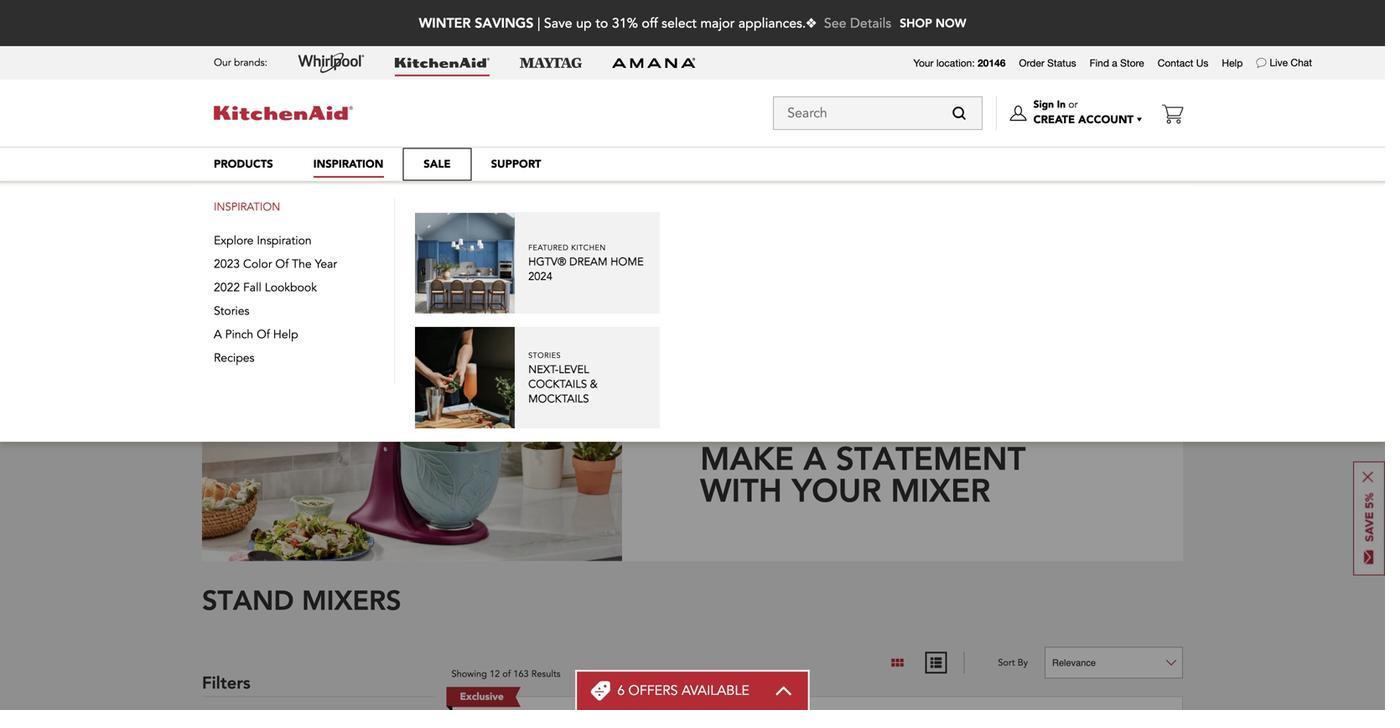 Task type: vqa. For each thing, say whether or not it's contained in the screenshot.
products 'ELEMENT' on the top of the page
yes



Task type: locate. For each thing, give the bounding box(es) containing it.
maytag image
[[520, 58, 582, 68]]

&
[[590, 377, 598, 392]]

kitchenaid image
[[395, 58, 490, 68], [214, 106, 353, 120]]

inspiration menu item
[[0, 149, 1385, 442]]

sort
[[998, 656, 1015, 669]]

mixers
[[302, 583, 401, 617]]

0 vertical spatial with
[[277, 277, 324, 301]]

1 vertical spatial help
[[273, 327, 298, 343]]

a
[[1112, 57, 1118, 69]]

of right 12
[[502, 668, 511, 680]]

help right us
[[1222, 57, 1243, 69]]

1 horizontal spatial help
[[1222, 57, 1243, 69]]

a inside make a statement with your mixer
[[804, 437, 827, 479]]

savings left |
[[475, 14, 534, 31]]

1 vertical spatial with
[[700, 469, 782, 511]]

your
[[914, 57, 934, 69]]

2 horizontal spatial a
[[804, 437, 827, 479]]

2023 color of the year link
[[214, 252, 392, 276]]

with inside the unlock extra savings with a kitchenaid
[[277, 277, 324, 301]]

1 horizontal spatial a
[[329, 277, 343, 301]]

a left pinch
[[214, 327, 222, 343]]

explore inspiration link
[[214, 229, 392, 252]]

offers
[[628, 682, 678, 700]]

make
[[700, 437, 794, 479]]

0 vertical spatial of
[[275, 256, 289, 272]]

of left the
[[275, 256, 289, 272]]

status
[[1047, 57, 1076, 69]]

pinch
[[225, 327, 253, 343]]

unlock extra savings with a kitchenaid
[[277, 256, 506, 301]]

a down 'year'
[[329, 277, 343, 301]]

help up recipes link in the left of the page
[[273, 327, 298, 343]]

a
[[329, 277, 343, 301], [214, 327, 222, 343], [804, 437, 827, 479]]

2022
[[214, 280, 240, 296]]

location:
[[937, 57, 975, 69]]

kitchenaid image down "brands:"
[[214, 106, 353, 120]]

1 vertical spatial a
[[214, 327, 222, 343]]

0 horizontal spatial help
[[273, 327, 298, 343]]

make a statement with your mixer main content
[[194, 236, 1192, 710]]

1 vertical spatial savings
[[425, 256, 506, 280]]

12
[[490, 668, 500, 680]]

a right make at the bottom of page
[[804, 437, 827, 479]]

chat
[[1291, 57, 1312, 68]]

0 vertical spatial kitchenaid image
[[395, 58, 490, 68]]

of inside make a statement with your mixer main content
[[502, 668, 511, 680]]

countertop
[[264, 190, 317, 204]]

0 vertical spatial savings
[[475, 14, 534, 31]]

fall
[[243, 280, 261, 296]]

shop now link
[[900, 2, 966, 44]]

recipes link
[[214, 346, 392, 370]]

hgtv®
[[528, 254, 566, 270]]

with inside make a statement with your mixer
[[700, 469, 782, 511]]

inspiration up appliances
[[313, 157, 383, 172]]

6 offers available
[[617, 682, 749, 700]]

home
[[202, 190, 229, 204]]

up
[[576, 14, 592, 33]]

now
[[936, 15, 966, 31]]

savings
[[475, 14, 534, 31], [425, 256, 506, 280]]

of
[[275, 256, 289, 272], [257, 327, 270, 343], [502, 668, 511, 680]]

with
[[277, 277, 324, 301], [700, 469, 782, 511]]

kitchenaid image down winter at the top left of the page
[[395, 58, 490, 68]]

details
[[850, 14, 891, 33]]

1 horizontal spatial with
[[700, 469, 782, 511]]

us
[[1196, 57, 1209, 69]]

a inside the unlock extra savings with a kitchenaid
[[329, 277, 343, 301]]

kitchenaid
[[348, 277, 461, 301]]

menu
[[0, 147, 1385, 442]]

heading
[[617, 682, 749, 700]]

2023
[[214, 256, 240, 272]]

extra
[[360, 256, 420, 280]]

explore inspiration 2023 color of the year 2022 fall lookbook stories a pinch of help recipes
[[214, 233, 337, 366]]

0 vertical spatial inspiration
[[313, 157, 383, 172]]

31%
[[612, 14, 638, 33]]

2024
[[528, 269, 553, 284]]

order status link
[[1019, 56, 1076, 70]]

winter savings | save up to 31% off select major appliances.❖ see details shop now
[[419, 14, 966, 33]]

1 horizontal spatial of
[[275, 256, 289, 272]]

in
[[1057, 98, 1066, 112]]

1 vertical spatial inspiration
[[214, 200, 280, 215]]

sort by
[[998, 656, 1028, 669]]

inspiration
[[313, 157, 383, 172], [214, 200, 280, 215]]

of right pinch
[[257, 327, 270, 343]]

0 horizontal spatial a
[[214, 327, 222, 343]]

stories
[[214, 303, 249, 319]]

1 vertical spatial kitchenaid image
[[214, 106, 353, 120]]

dream
[[569, 254, 608, 270]]

0 horizontal spatial of
[[257, 327, 270, 343]]

savings inside winter savings | save up to 31% off select major appliances.❖ see details shop now
[[475, 14, 534, 31]]

products element
[[214, 157, 273, 172]]

to
[[596, 14, 608, 33]]

2 horizontal spatial of
[[502, 668, 511, 680]]

0 horizontal spatial with
[[277, 277, 324, 301]]

with for make
[[700, 469, 782, 511]]

make a statement with your mixer link
[[202, 368, 1183, 561]]

1 horizontal spatial kitchenaid image
[[395, 58, 490, 68]]

store
[[1120, 57, 1144, 69]]

2 vertical spatial a
[[804, 437, 827, 479]]

contact us
[[1158, 57, 1209, 69]]

order
[[1019, 57, 1045, 69]]

showing 12 of 163 results
[[452, 668, 561, 680]]

savings left 2024
[[425, 256, 506, 280]]

select
[[662, 14, 697, 33]]

1 horizontal spatial inspiration
[[313, 157, 383, 172]]

find a store
[[1090, 57, 1144, 69]]

amana image
[[612, 57, 696, 69]]

kitchen
[[571, 243, 606, 253]]

winter
[[419, 14, 471, 31]]

our brands:
[[214, 56, 267, 70]]

inspiration up explore
[[214, 200, 280, 215]]

off
[[642, 14, 658, 33]]

product grid view image
[[890, 655, 905, 670]]

0 vertical spatial a
[[329, 277, 343, 301]]

shop
[[900, 15, 932, 31]]

2 vertical spatial of
[[502, 668, 511, 680]]



Task type: describe. For each thing, give the bounding box(es) containing it.
year
[[315, 256, 337, 272]]

close image
[[1363, 472, 1373, 483]]

chevron icon image
[[775, 686, 793, 696]]

sign in or create account
[[1034, 98, 1134, 127]]

heading containing 6
[[617, 682, 749, 700]]

sale
[[424, 157, 451, 172]]

appliances
[[319, 190, 369, 204]]

6
[[617, 682, 625, 700]]

unlock
[[277, 256, 355, 280]]

mocktails
[[528, 391, 589, 406]]

a pinch of help link
[[214, 323, 392, 346]]

your location: 20146
[[914, 57, 1006, 69]]

inspiration element
[[313, 157, 383, 172]]

|
[[537, 14, 540, 33]]

0 vertical spatial help
[[1222, 57, 1243, 69]]

save
[[544, 14, 572, 33]]

live
[[1270, 57, 1288, 68]]

showing
[[452, 668, 487, 680]]

your
[[792, 469, 881, 511]]

major
[[700, 14, 735, 33]]

exclusive
[[460, 690, 504, 704]]

support element
[[491, 157, 541, 172]]

recipes
[[214, 350, 254, 366]]

create
[[1034, 112, 1075, 127]]

see details link
[[824, 14, 891, 33]]

lookbook
[[265, 280, 317, 296]]

1 vertical spatial of
[[257, 327, 270, 343]]

our
[[214, 56, 231, 70]]

featured kitchen hgtv® dream home 2024
[[528, 243, 644, 284]]

the
[[292, 256, 312, 272]]

account
[[1078, 112, 1134, 127]]

20146
[[978, 57, 1006, 69]]

support
[[491, 157, 541, 172]]

make a statement with your mixer
[[700, 437, 1026, 511]]

a person making a drink with a garnish. image
[[415, 327, 515, 428]]

stories next-level cocktails & mocktails
[[528, 350, 598, 406]]

lock icon image
[[219, 253, 243, 317]]

countertop appliances link
[[264, 190, 372, 204]]

home
[[611, 254, 644, 270]]

find
[[1090, 57, 1109, 69]]

live chat button
[[1270, 56, 1312, 70]]

available
[[682, 682, 749, 700]]

help link
[[1222, 56, 1243, 70]]

savings inside the unlock extra savings with a kitchenaid
[[425, 256, 506, 280]]

163
[[513, 668, 529, 680]]

results
[[531, 668, 561, 680]]

by
[[1018, 656, 1028, 669]]

appliances.❖
[[738, 14, 817, 33]]

or
[[1069, 98, 1078, 112]]

menu containing explore inspiration
[[0, 147, 1385, 442]]

home link
[[202, 190, 232, 204]]

whirlpool image
[[298, 53, 365, 73]]

with for unlock
[[277, 277, 324, 301]]

order status
[[1019, 57, 1076, 69]]

2022 fall lookbook link
[[214, 276, 392, 299]]

countertop appliances
[[264, 190, 369, 204]]

products
[[214, 157, 273, 172]]

level
[[559, 362, 589, 377]]

cocktails
[[528, 377, 587, 392]]

inspiration
[[257, 233, 312, 249]]

find a store link
[[1090, 56, 1144, 70]]

contact us link
[[1158, 56, 1209, 70]]

live chat
[[1270, 57, 1312, 68]]

statement
[[836, 437, 1026, 479]]

featured
[[528, 243, 569, 253]]

help inside explore inspiration 2023 color of the year 2022 fall lookbook stories a pinch of help recipes
[[273, 327, 298, 343]]

Search search field
[[773, 96, 983, 130]]

sign
[[1034, 98, 1054, 112]]

brands:
[[234, 56, 267, 70]]

explore
[[214, 233, 254, 249]]

next-
[[528, 362, 559, 377]]

see
[[824, 14, 846, 33]]

stand mixers
[[202, 583, 401, 617]]

stories link
[[214, 299, 392, 323]]

sale element
[[424, 157, 451, 172]]

0 horizontal spatial inspiration
[[214, 200, 280, 215]]

a inside explore inspiration 2023 color of the year 2022 fall lookbook stories a pinch of help recipes
[[214, 327, 222, 343]]

a beetroot kitchenaid® stand mixer with a teal printed leaf bowl. image
[[202, 368, 622, 561]]

promo tag image
[[590, 681, 611, 701]]

color
[[243, 256, 272, 272]]

0 horizontal spatial kitchenaid image
[[214, 106, 353, 120]]

kitchen with blue cabinets, an island with wood bar stools and a kitchenaid® refrigerator, cooktop and wall oven. image
[[415, 212, 515, 314]]

stand
[[202, 583, 294, 617]]



